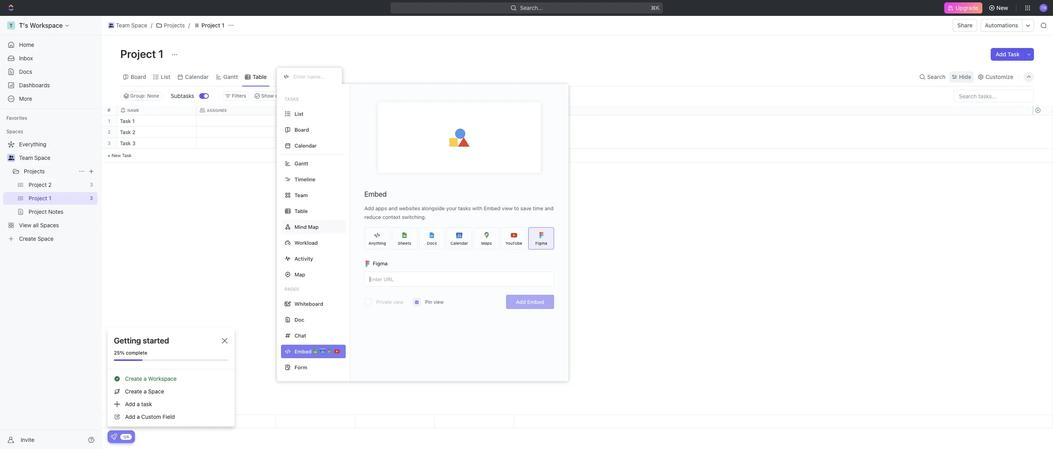 Task type: describe. For each thing, give the bounding box(es) containing it.
customize
[[986, 73, 1013, 80]]

inbox link
[[3, 52, 98, 65]]

add task button
[[991, 48, 1025, 61]]

0 horizontal spatial project
[[120, 47, 156, 60]]

reduce
[[364, 214, 381, 220]]

upgrade link
[[945, 2, 982, 13]]

new button
[[986, 2, 1013, 14]]

view button
[[277, 71, 302, 82]]

user group image
[[8, 156, 14, 160]]

search...
[[520, 4, 543, 11]]

to do for task 3
[[281, 141, 295, 146]]

Enter name... field
[[293, 73, 335, 80]]

dashboards link
[[3, 79, 98, 92]]

with
[[472, 205, 482, 212]]

view for private view
[[393, 299, 403, 305]]

workload
[[295, 240, 318, 246]]

time
[[533, 205, 543, 212]]

add for add task
[[996, 51, 1006, 58]]

2 vertical spatial team
[[295, 192, 308, 198]]

0 horizontal spatial figma
[[373, 260, 388, 267]]

‎task 1
[[120, 118, 135, 124]]

tasks
[[458, 205, 471, 212]]

space inside tree
[[34, 154, 50, 161]]

private view
[[376, 299, 403, 305]]

close image
[[222, 338, 227, 344]]

getting
[[114, 336, 141, 345]]

add for add a task
[[125, 401, 135, 408]]

pages
[[285, 287, 299, 292]]

add embed
[[516, 299, 544, 305]]

1 horizontal spatial gantt
[[295, 160, 308, 167]]

inbox
[[19, 55, 33, 62]]

save
[[520, 205, 531, 212]]

sheets
[[398, 241, 411, 246]]

do for 1
[[288, 119, 295, 124]]

1 vertical spatial map
[[295, 271, 305, 278]]

user group image
[[109, 23, 114, 27]]

1 vertical spatial task
[[120, 140, 131, 146]]

whiteboard
[[295, 301, 323, 307]]

task 3
[[120, 140, 135, 146]]

press space to select this row. row containing ‎task 1
[[117, 116, 514, 128]]

timeline
[[295, 176, 315, 182]]

add task
[[996, 51, 1020, 58]]

press space to select this row. row containing ‎task 2
[[117, 127, 514, 139]]

create for create a space
[[125, 388, 142, 395]]

add apps and websites alongside your tasks with embed view to save time and reduce context switching.
[[364, 205, 554, 220]]

25%
[[114, 350, 125, 356]]

hide
[[959, 73, 971, 80]]

home
[[19, 41, 34, 48]]

Search tasks... text field
[[954, 90, 1034, 102]]

dashboards
[[19, 82, 50, 89]]

search button
[[917, 71, 948, 82]]

a for space
[[144, 388, 147, 395]]

to do cell for ‎task 1
[[276, 116, 355, 126]]

add a custom field
[[125, 414, 175, 420]]

mind
[[295, 224, 307, 230]]

Enter URL text field
[[365, 272, 554, 287]]

1 / from the left
[[151, 22, 152, 29]]

press space to select this row. row containing 3
[[101, 138, 117, 149]]

docs link
[[3, 66, 98, 78]]

grid containing ‎task 1
[[101, 106, 1053, 429]]

to do cell for ‎task 2
[[276, 127, 355, 137]]

pin view
[[425, 299, 444, 305]]

spaces
[[6, 129, 23, 135]]

press space to select this row. row containing 1
[[101, 116, 117, 127]]

add for add embed
[[516, 299, 526, 305]]

team space link inside tree
[[19, 152, 96, 164]]

search
[[927, 73, 946, 80]]

tree inside sidebar navigation
[[3, 138, 98, 245]]

do for 2
[[288, 130, 295, 135]]

create a workspace
[[125, 376, 177, 382]]

show closed button
[[251, 91, 294, 101]]

view for pin view
[[434, 299, 444, 305]]

1 horizontal spatial table
[[295, 208, 308, 214]]

sidebar navigation
[[0, 16, 101, 449]]

0 horizontal spatial board
[[131, 73, 146, 80]]

1 horizontal spatial projects link
[[154, 21, 187, 30]]

alongside
[[422, 205, 445, 212]]

list link
[[159, 71, 170, 82]]

pin
[[425, 299, 432, 305]]

onboarding checklist button element
[[111, 434, 117, 440]]

field
[[163, 414, 175, 420]]

2 and from the left
[[545, 205, 554, 212]]

show closed
[[261, 93, 290, 99]]

new task
[[112, 153, 132, 158]]

mind map
[[295, 224, 319, 230]]

favorites button
[[3, 114, 30, 123]]

to do cell for task 3
[[276, 138, 355, 148]]

form
[[295, 364, 307, 371]]

projects inside tree
[[24, 168, 45, 175]]

board link
[[129, 71, 146, 82]]

0 vertical spatial map
[[308, 224, 319, 230]]

task for new task
[[122, 153, 132, 158]]

youtube
[[506, 241, 522, 246]]

embed inside add apps and websites alongside your tasks with embed view to save time and reduce context switching.
[[484, 205, 501, 212]]

hide button
[[950, 71, 974, 82]]

automations
[[985, 22, 1018, 29]]

1 2 3
[[108, 118, 111, 146]]

1 horizontal spatial team space
[[116, 22, 147, 29]]

0 horizontal spatial 3
[[108, 141, 111, 146]]

view inside add apps and websites alongside your tasks with embed view to save time and reduce context switching.
[[502, 205, 513, 212]]

project inside project 1 link
[[202, 22, 220, 29]]

context
[[383, 214, 401, 220]]

1/4
[[123, 434, 129, 439]]

docs inside sidebar navigation
[[19, 68, 32, 75]]

complete
[[126, 350, 147, 356]]

switching.
[[402, 214, 426, 220]]

‎task 2
[[120, 129, 135, 135]]

activity
[[295, 255, 313, 262]]

getting started
[[114, 336, 169, 345]]

projects link inside tree
[[24, 165, 75, 178]]



Task type: locate. For each thing, give the bounding box(es) containing it.
0 horizontal spatial and
[[389, 205, 398, 212]]

your
[[446, 205, 457, 212]]

projects link
[[154, 21, 187, 30], [24, 165, 75, 178]]

calendar inside calendar link
[[185, 73, 209, 80]]

0 horizontal spatial docs
[[19, 68, 32, 75]]

0 horizontal spatial embed
[[364, 190, 387, 198]]

chat
[[295, 332, 306, 339]]

0 horizontal spatial team
[[19, 154, 33, 161]]

team right user group icon in the top left of the page
[[116, 22, 130, 29]]

a down add a task
[[137, 414, 140, 420]]

0 vertical spatial docs
[[19, 68, 32, 75]]

team down the 'timeline' on the left of the page
[[295, 192, 308, 198]]

gantt inside gantt link
[[223, 73, 238, 80]]

‎task
[[120, 118, 131, 124], [120, 129, 131, 135]]

1 horizontal spatial and
[[545, 205, 554, 212]]

add inside add apps and websites alongside your tasks with embed view to save time and reduce context switching.
[[364, 205, 374, 212]]

1 horizontal spatial docs
[[427, 241, 437, 246]]

new
[[997, 4, 1008, 11], [112, 153, 121, 158]]

create
[[125, 376, 142, 382], [125, 388, 142, 395]]

1 horizontal spatial map
[[308, 224, 319, 230]]

0 vertical spatial team space
[[116, 22, 147, 29]]

1 horizontal spatial project 1
[[202, 22, 224, 29]]

docs down "inbox"
[[19, 68, 32, 75]]

tasks
[[285, 96, 299, 102]]

task
[[141, 401, 152, 408]]

1 vertical spatial to do cell
[[276, 127, 355, 137]]

view right pin
[[434, 299, 444, 305]]

0 horizontal spatial calendar
[[185, 73, 209, 80]]

workspace
[[148, 376, 177, 382]]

0 horizontal spatial map
[[295, 271, 305, 278]]

1 horizontal spatial list
[[295, 111, 304, 117]]

create up create a space
[[125, 376, 142, 382]]

3 to do cell from the top
[[276, 138, 355, 148]]

1 horizontal spatial space
[[131, 22, 147, 29]]

1 horizontal spatial calendar
[[295, 142, 317, 149]]

2 vertical spatial calendar
[[451, 241, 468, 246]]

map down activity
[[295, 271, 305, 278]]

subtasks
[[171, 92, 194, 99]]

⌘k
[[651, 4, 660, 11]]

0 vertical spatial team space link
[[106, 21, 149, 30]]

to do cell
[[276, 116, 355, 126], [276, 127, 355, 137], [276, 138, 355, 148]]

1 horizontal spatial new
[[997, 4, 1008, 11]]

tree containing team space
[[3, 138, 98, 245]]

0 vertical spatial list
[[161, 73, 170, 80]]

project
[[202, 22, 220, 29], [120, 47, 156, 60]]

add inside add embed button
[[516, 299, 526, 305]]

1 horizontal spatial team space link
[[106, 21, 149, 30]]

0 vertical spatial gantt
[[223, 73, 238, 80]]

table up mind
[[295, 208, 308, 214]]

to do for ‎task 2
[[281, 130, 295, 135]]

3 to do from the top
[[281, 141, 295, 146]]

1 horizontal spatial figma
[[535, 241, 547, 246]]

0 vertical spatial figma
[[535, 241, 547, 246]]

3
[[132, 140, 135, 146], [108, 141, 111, 146]]

0 vertical spatial ‎task
[[120, 118, 131, 124]]

‎task down ‎task 1
[[120, 129, 131, 135]]

0 horizontal spatial 2
[[108, 129, 111, 135]]

1 vertical spatial team space link
[[19, 152, 96, 164]]

2 / from the left
[[188, 22, 190, 29]]

0 vertical spatial do
[[288, 119, 295, 124]]

websites
[[399, 205, 420, 212]]

team space right user group icon in the top left of the page
[[116, 22, 147, 29]]

2 horizontal spatial space
[[148, 388, 164, 395]]

1 vertical spatial do
[[288, 130, 295, 135]]

1 inside 1 2 3
[[108, 118, 110, 123]]

0 horizontal spatial gantt
[[223, 73, 238, 80]]

task for add task
[[1008, 51, 1020, 58]]

subtasks button
[[168, 90, 199, 102]]

calendar up subtasks button
[[185, 73, 209, 80]]

and up 'context'
[[389, 205, 398, 212]]

1 horizontal spatial 2
[[132, 129, 135, 135]]

0 vertical spatial team
[[116, 22, 130, 29]]

calendar up the 'timeline' on the left of the page
[[295, 142, 317, 149]]

0 horizontal spatial /
[[151, 22, 152, 29]]

a left the task
[[137, 401, 140, 408]]

new up automations
[[997, 4, 1008, 11]]

gantt left 'table' link
[[223, 73, 238, 80]]

view
[[287, 73, 300, 80]]

share button
[[953, 19, 978, 32]]

create a space
[[125, 388, 164, 395]]

figma right youtube on the bottom
[[535, 241, 547, 246]]

0 horizontal spatial new
[[112, 153, 121, 158]]

upgrade
[[956, 4, 978, 11]]

do
[[288, 119, 295, 124], [288, 130, 295, 135], [288, 141, 295, 146]]

0 vertical spatial task
[[1008, 51, 1020, 58]]

invite
[[21, 436, 34, 443]]

view right private
[[393, 299, 403, 305]]

2 vertical spatial space
[[148, 388, 164, 395]]

1 horizontal spatial board
[[295, 126, 309, 133]]

a up the task
[[144, 388, 147, 395]]

started
[[143, 336, 169, 345]]

2 create from the top
[[125, 388, 142, 395]]

0 vertical spatial to do cell
[[276, 116, 355, 126]]

row group
[[101, 116, 117, 163], [117, 116, 514, 163], [1033, 116, 1053, 163], [1033, 415, 1053, 428]]

add for add a custom field
[[125, 414, 135, 420]]

docs right sheets
[[427, 241, 437, 246]]

2 vertical spatial task
[[122, 153, 132, 158]]

task inside button
[[1008, 51, 1020, 58]]

2 vertical spatial do
[[288, 141, 295, 146]]

0 horizontal spatial projects
[[24, 168, 45, 175]]

private
[[376, 299, 392, 305]]

2 left "‎task 2"
[[108, 129, 111, 135]]

a for workspace
[[144, 376, 147, 382]]

a for task
[[137, 401, 140, 408]]

map right mind
[[308, 224, 319, 230]]

team inside tree
[[19, 154, 33, 161]]

gantt link
[[222, 71, 238, 82]]

show
[[261, 93, 274, 99]]

1 and from the left
[[389, 205, 398, 212]]

view button
[[277, 67, 302, 86]]

0 vertical spatial embed
[[364, 190, 387, 198]]

1 do from the top
[[288, 119, 295, 124]]

1 horizontal spatial team
[[116, 22, 130, 29]]

task down "‎task 2"
[[120, 140, 131, 146]]

0 vertical spatial create
[[125, 376, 142, 382]]

team space right user group image
[[19, 154, 50, 161]]

list up subtasks button
[[161, 73, 170, 80]]

1 vertical spatial projects link
[[24, 165, 75, 178]]

‎task for ‎task 2
[[120, 129, 131, 135]]

customize button
[[975, 71, 1016, 82]]

team right user group image
[[19, 154, 33, 161]]

2
[[132, 129, 135, 135], [108, 129, 111, 135]]

cell
[[197, 116, 276, 126], [355, 116, 435, 126], [197, 127, 276, 137], [355, 127, 435, 137], [197, 138, 276, 148], [355, 138, 435, 148]]

and right time
[[545, 205, 554, 212]]

1 vertical spatial projects
[[24, 168, 45, 175]]

new for new task
[[112, 153, 121, 158]]

1 vertical spatial team space
[[19, 154, 50, 161]]

‎task for ‎task 1
[[120, 118, 131, 124]]

row group containing 1 2 3
[[101, 116, 117, 163]]

1 vertical spatial team
[[19, 154, 33, 161]]

0 horizontal spatial view
[[393, 299, 403, 305]]

new for new
[[997, 4, 1008, 11]]

maps
[[481, 241, 492, 246]]

team space inside tree
[[19, 154, 50, 161]]

0 horizontal spatial team space
[[19, 154, 50, 161]]

2 for ‎task
[[132, 129, 135, 135]]

1 vertical spatial list
[[295, 111, 304, 117]]

1 vertical spatial calendar
[[295, 142, 317, 149]]

0 horizontal spatial space
[[34, 154, 50, 161]]

closed
[[275, 93, 290, 99]]

grid
[[101, 106, 1053, 429]]

figma down anything at left
[[373, 260, 388, 267]]

2 vertical spatial to do cell
[[276, 138, 355, 148]]

1 vertical spatial embed
[[484, 205, 501, 212]]

calendar
[[185, 73, 209, 80], [295, 142, 317, 149], [451, 241, 468, 246]]

2 horizontal spatial view
[[502, 205, 513, 212]]

0 horizontal spatial project 1
[[120, 47, 166, 60]]

press space to select this row. row
[[101, 116, 117, 127], [117, 116, 514, 128], [101, 127, 117, 138], [117, 127, 514, 139], [101, 138, 117, 149], [117, 138, 514, 150], [117, 415, 514, 429]]

1 horizontal spatial embed
[[484, 205, 501, 212]]

onboarding checklist button image
[[111, 434, 117, 440]]

0 horizontal spatial list
[[161, 73, 170, 80]]

0 vertical spatial projects
[[164, 22, 185, 29]]

1 vertical spatial board
[[295, 126, 309, 133]]

1 ‎task from the top
[[120, 118, 131, 124]]

table link
[[251, 71, 267, 82]]

a
[[144, 376, 147, 382], [144, 388, 147, 395], [137, 401, 140, 408], [137, 414, 140, 420]]

task up the "customize"
[[1008, 51, 1020, 58]]

add for add apps and websites alongside your tasks with embed view to save time and reduce context switching.
[[364, 205, 374, 212]]

2 inside 1 2 3
[[108, 129, 111, 135]]

1 vertical spatial figma
[[373, 260, 388, 267]]

1 create from the top
[[125, 376, 142, 382]]

gantt
[[223, 73, 238, 80], [295, 160, 308, 167]]

list
[[161, 73, 170, 80], [295, 111, 304, 117]]

board
[[131, 73, 146, 80], [295, 126, 309, 133]]

1 horizontal spatial 3
[[132, 140, 135, 146]]

embed inside button
[[527, 299, 544, 305]]

new inside button
[[997, 4, 1008, 11]]

figma
[[535, 241, 547, 246], [373, 260, 388, 267]]

0 vertical spatial project
[[202, 22, 220, 29]]

2 horizontal spatial calendar
[[451, 241, 468, 246]]

board down tasks
[[295, 126, 309, 133]]

row group containing ‎task 1
[[117, 116, 514, 163]]

add embed button
[[506, 295, 554, 309]]

add
[[996, 51, 1006, 58], [364, 205, 374, 212], [516, 299, 526, 305], [125, 401, 135, 408], [125, 414, 135, 420]]

2 vertical spatial to do
[[281, 141, 295, 146]]

0 vertical spatial to do
[[281, 119, 295, 124]]

1 vertical spatial ‎task
[[120, 129, 131, 135]]

map
[[308, 224, 319, 230], [295, 271, 305, 278]]

2 to do from the top
[[281, 130, 295, 135]]

2 ‎task from the top
[[120, 129, 131, 135]]

1 vertical spatial project 1
[[120, 47, 166, 60]]

add inside add task button
[[996, 51, 1006, 58]]

1 horizontal spatial view
[[434, 299, 444, 305]]

custom
[[141, 414, 161, 420]]

gantt up the 'timeline' on the left of the page
[[295, 160, 308, 167]]

apps
[[375, 205, 387, 212]]

press space to select this row. row containing task 3
[[117, 138, 514, 150]]

new down task 3 on the left top
[[112, 153, 121, 158]]

team space
[[116, 22, 147, 29], [19, 154, 50, 161]]

‎task up "‎task 2"
[[120, 118, 131, 124]]

anything
[[369, 241, 386, 246]]

share
[[958, 22, 973, 29]]

0 vertical spatial project 1
[[202, 22, 224, 29]]

docs
[[19, 68, 32, 75], [427, 241, 437, 246]]

to for ‎task 2
[[281, 130, 287, 135]]

embed
[[364, 190, 387, 198], [484, 205, 501, 212], [527, 299, 544, 305]]

1 to do cell from the top
[[276, 116, 355, 126]]

calendar left maps
[[451, 241, 468, 246]]

to for ‎task 1
[[281, 119, 287, 124]]

space down create a workspace
[[148, 388, 164, 395]]

home link
[[3, 39, 98, 51]]

2 up task 3 on the left top
[[132, 129, 135, 135]]

1 to do from the top
[[281, 119, 295, 124]]

to do for ‎task 1
[[281, 119, 295, 124]]

2 vertical spatial embed
[[527, 299, 544, 305]]

1 vertical spatial space
[[34, 154, 50, 161]]

0 vertical spatial board
[[131, 73, 146, 80]]

create up add a task
[[125, 388, 142, 395]]

task down task 3 on the left top
[[122, 153, 132, 158]]

1
[[222, 22, 224, 29], [158, 47, 164, 60], [132, 118, 135, 124], [108, 118, 110, 123]]

space right user group icon in the top left of the page
[[131, 22, 147, 29]]

1 horizontal spatial /
[[188, 22, 190, 29]]

2 to do cell from the top
[[276, 127, 355, 137]]

team space link
[[106, 21, 149, 30], [19, 152, 96, 164]]

table up show
[[253, 73, 267, 80]]

task
[[1008, 51, 1020, 58], [120, 140, 131, 146], [122, 153, 132, 158]]

/
[[151, 22, 152, 29], [188, 22, 190, 29]]

do for 3
[[288, 141, 295, 146]]

0 vertical spatial space
[[131, 22, 147, 29]]

automations button
[[981, 19, 1022, 31]]

doc
[[295, 317, 304, 323]]

0 horizontal spatial team space link
[[19, 152, 96, 164]]

tree
[[3, 138, 98, 245]]

#
[[107, 107, 111, 113]]

row
[[117, 106, 514, 116]]

board left list link
[[131, 73, 146, 80]]

and
[[389, 205, 398, 212], [545, 205, 554, 212]]

a up create a space
[[144, 376, 147, 382]]

space right user group image
[[34, 154, 50, 161]]

a for custom
[[137, 414, 140, 420]]

25% complete
[[114, 350, 147, 356]]

3 left task 3 on the left top
[[108, 141, 111, 146]]

2 horizontal spatial team
[[295, 192, 308, 198]]

0 horizontal spatial projects link
[[24, 165, 75, 178]]

list down tasks
[[295, 111, 304, 117]]

team
[[116, 22, 130, 29], [19, 154, 33, 161], [295, 192, 308, 198]]

to inside add apps and websites alongside your tasks with embed view to save time and reduce context switching.
[[514, 205, 519, 212]]

0 horizontal spatial table
[[253, 73, 267, 80]]

to
[[281, 119, 287, 124], [281, 130, 287, 135], [281, 141, 287, 146], [514, 205, 519, 212]]

favorites
[[6, 115, 27, 121]]

1 vertical spatial table
[[295, 208, 308, 214]]

calendar link
[[183, 71, 209, 82]]

view left save on the top of the page
[[502, 205, 513, 212]]

2 for 1
[[108, 129, 111, 135]]

3 down "‎task 2"
[[132, 140, 135, 146]]

1 vertical spatial docs
[[427, 241, 437, 246]]

to for task 3
[[281, 141, 287, 146]]

1 vertical spatial create
[[125, 388, 142, 395]]

1 horizontal spatial projects
[[164, 22, 185, 29]]

press space to select this row. row containing 2
[[101, 127, 117, 138]]

0 vertical spatial new
[[997, 4, 1008, 11]]

add a task
[[125, 401, 152, 408]]

1 vertical spatial project
[[120, 47, 156, 60]]

0 vertical spatial projects link
[[154, 21, 187, 30]]

3 do from the top
[[288, 141, 295, 146]]

0 vertical spatial table
[[253, 73, 267, 80]]

project 1 link
[[192, 21, 226, 30]]

create for create a workspace
[[125, 376, 142, 382]]

2 do from the top
[[288, 130, 295, 135]]

2 horizontal spatial embed
[[527, 299, 544, 305]]



Task type: vqa. For each thing, say whether or not it's contained in the screenshot.
Team Space LINK
yes



